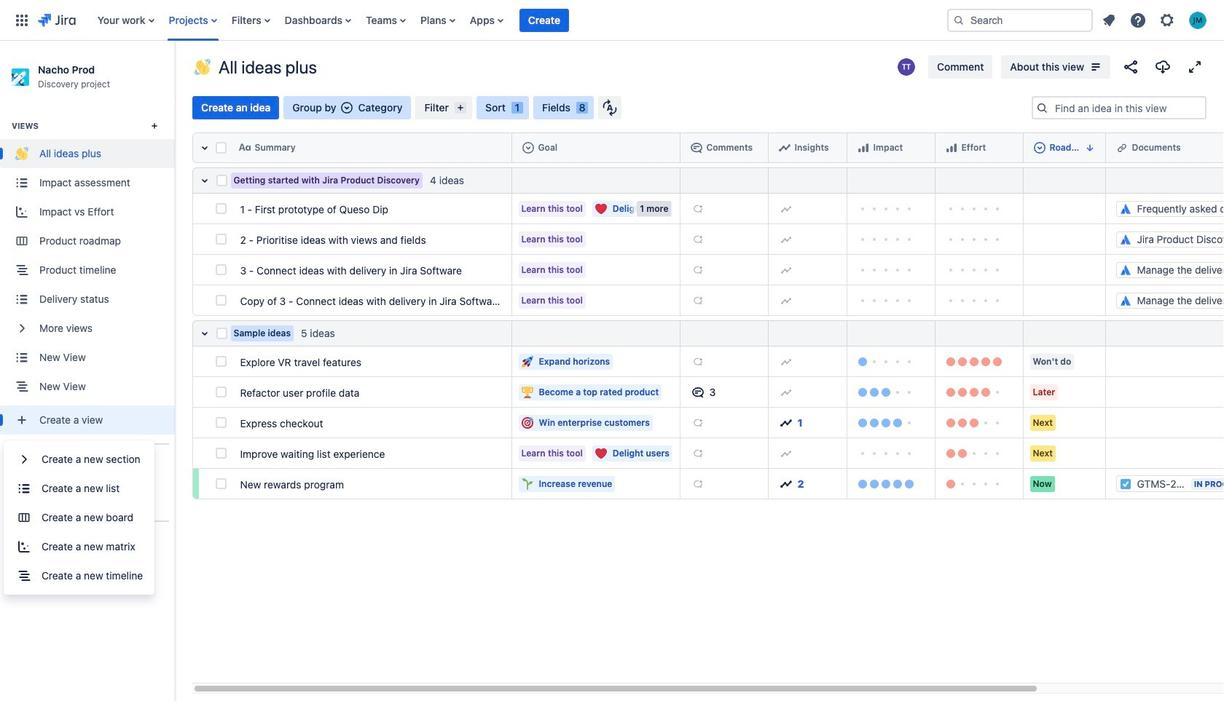 Task type: locate. For each thing, give the bounding box(es) containing it.
:seedling: image
[[521, 478, 533, 490], [521, 478, 533, 490]]

insights image
[[779, 142, 790, 154]]

:wave: image
[[195, 59, 211, 75], [15, 148, 28, 161], [15, 148, 28, 161]]

:rocket: image
[[521, 356, 533, 368], [521, 356, 533, 368]]

add image
[[692, 203, 704, 215], [780, 203, 792, 215], [692, 356, 704, 368], [692, 356, 704, 368], [692, 448, 704, 459], [692, 478, 704, 490]]

expand image
[[1186, 58, 1204, 76]]

1 vertical spatial insights image
[[780, 478, 792, 490]]

:wave: image
[[195, 59, 211, 75]]

Search field
[[947, 8, 1093, 32]]

project settings image
[[14, 491, 30, 505]]

export image
[[1154, 58, 1172, 76]]

help image
[[1129, 11, 1147, 29]]

0 vertical spatial insights image
[[780, 417, 792, 429]]

list item
[[519, 0, 569, 40]]

share image
[[1122, 58, 1140, 76]]

:heart: image
[[595, 203, 607, 215], [595, 203, 607, 215], [595, 448, 607, 459]]

:trophy: image
[[521, 387, 533, 398]]

effort image
[[945, 142, 957, 154]]

primary element
[[9, 0, 936, 40]]

1 horizontal spatial list
[[1096, 7, 1215, 33]]

single select dropdown image
[[341, 102, 352, 114]]

impact image
[[857, 142, 869, 154]]

list
[[90, 0, 936, 40], [1096, 7, 1215, 33]]

feedback image
[[14, 534, 30, 549]]

add image
[[692, 203, 704, 215], [692, 234, 704, 245], [692, 234, 704, 245], [780, 234, 792, 245], [692, 264, 704, 276], [692, 264, 704, 276], [780, 264, 792, 276], [692, 295, 704, 306], [692, 295, 704, 306], [780, 295, 792, 306], [780, 356, 792, 368], [780, 387, 792, 398], [692, 417, 704, 429], [692, 417, 704, 429], [692, 448, 704, 459], [780, 448, 792, 459], [692, 478, 704, 490]]

:dart: image
[[521, 417, 533, 429]]

appswitcher icon image
[[13, 11, 31, 29]]

0 horizontal spatial list
[[90, 0, 936, 40]]

comments image
[[692, 387, 704, 398]]

banner
[[0, 0, 1224, 41]]

1 insights image from the top
[[780, 417, 792, 429]]

settings image
[[1159, 11, 1176, 29]]

insights image
[[780, 417, 792, 429], [780, 478, 792, 490]]

jira image
[[38, 11, 76, 29], [38, 11, 76, 29]]

None search field
[[947, 8, 1093, 32]]

cell
[[512, 133, 681, 163], [681, 133, 769, 163], [769, 133, 847, 163], [847, 133, 936, 163], [936, 133, 1024, 163], [1024, 133, 1106, 163], [1106, 133, 1224, 163], [1024, 224, 1106, 255], [1024, 255, 1106, 286], [1024, 286, 1106, 316], [1106, 347, 1224, 377], [1106, 377, 1224, 408], [1106, 408, 1224, 439], [1106, 439, 1224, 469]]

Find an idea in this view field
[[1051, 98, 1205, 118]]

group
[[0, 102, 175, 444], [4, 441, 155, 595]]

2 insights image from the top
[[780, 478, 792, 490]]



Task type: vqa. For each thing, say whether or not it's contained in the screenshot.
CURRENT PROJECT SIDEBAR Image
yes



Task type: describe. For each thing, give the bounding box(es) containing it.
your profile and settings image
[[1189, 11, 1207, 29]]

goal image
[[522, 142, 534, 154]]

current project sidebar image
[[159, 58, 191, 87]]

jira product discovery navigation element
[[0, 41, 175, 702]]

comments image
[[690, 142, 702, 154]]

show description image
[[1087, 58, 1105, 76]]

:trophy: image
[[521, 387, 533, 398]]

:dart: image
[[521, 417, 533, 429]]

roadmap image
[[1034, 142, 1045, 154]]

summary image
[[239, 142, 250, 154]]

header.desc image
[[1084, 142, 1096, 154]]

autosave is enabled image
[[603, 99, 617, 117]]

:heart: image
[[595, 448, 607, 459]]

notifications image
[[1100, 11, 1118, 29]]

hyperlink image
[[1116, 142, 1128, 154]]

search image
[[953, 14, 965, 26]]

collapse all image
[[196, 139, 213, 157]]



